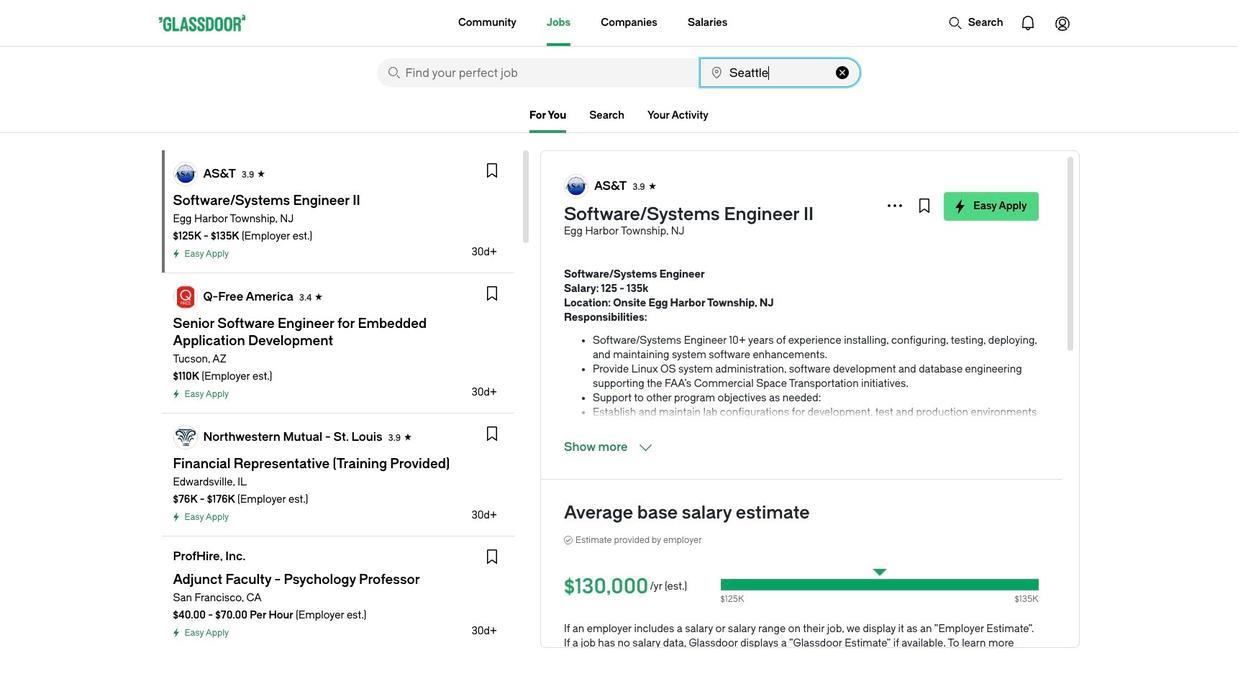 Task type: locate. For each thing, give the bounding box(es) containing it.
jobs list element
[[162, 150, 514, 676]]

northwestern mutual - st. louis logo image
[[174, 426, 197, 449]]

clear input image
[[836, 66, 849, 79]]

lottie animation container image
[[1011, 6, 1045, 40], [948, 16, 963, 30], [948, 16, 963, 30]]

None field
[[377, 58, 699, 87], [700, 58, 860, 87], [700, 58, 860, 87]]

0 horizontal spatial as&t logo image
[[174, 163, 197, 186]]

1 horizontal spatial as&t logo image
[[565, 175, 588, 198]]

as&t logo image
[[174, 163, 197, 186], [565, 175, 588, 198]]

q-free america logo image
[[174, 286, 197, 309]]

lottie animation container image
[[401, 0, 459, 45], [401, 0, 459, 45], [1011, 6, 1045, 40], [1045, 6, 1080, 40], [1045, 6, 1080, 40]]



Task type: describe. For each thing, give the bounding box(es) containing it.
Search location field
[[700, 58, 860, 87]]

Search keyword field
[[377, 58, 699, 87]]

as&t logo image inside jobs list element
[[174, 163, 197, 186]]

none field search keyword
[[377, 58, 699, 87]]



Task type: vqa. For each thing, say whether or not it's contained in the screenshot.
other within FOR ALTERI, THE ANSWER LAY IN HER EXPOSURE TO DIFFERENT PARTS OF THE BUSINESS WHILE WORKING IN FINANCE. AMONG OTHER POSITIONS SHE SERVED AS AN ANALYST AT GENERAL ELECTRIC'S MANUFACTURING FINANCE DIVISION, AND LATER IN OPERATIONS FINANCE AND REGIONAL BUSINESS MANAGEMENT AT KRAFT.
no



